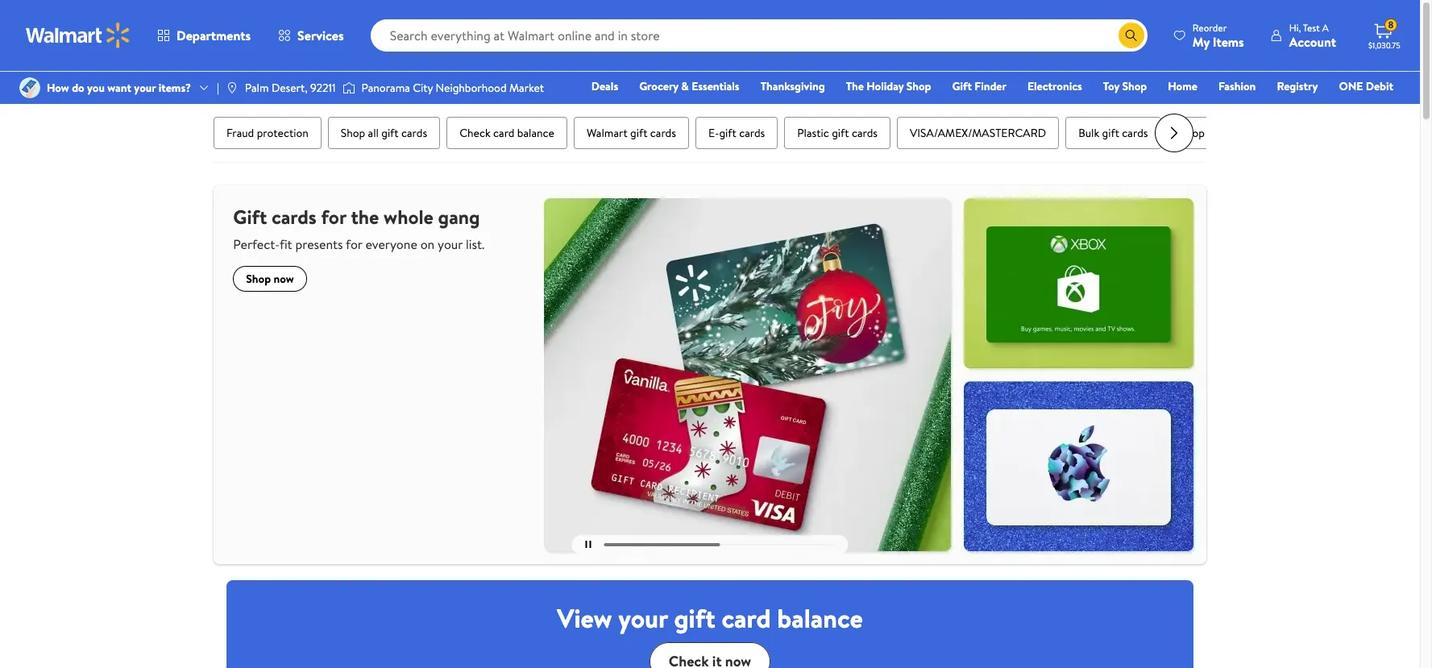 Task type: locate. For each thing, give the bounding box(es) containing it.
1 vertical spatial your
[[438, 235, 463, 253]]

cards up fit
[[272, 203, 317, 231]]

 image left the how
[[19, 77, 40, 98]]

by
[[1208, 125, 1219, 141]]

 image for how
[[19, 77, 40, 98]]

the
[[846, 78, 864, 94]]

|
[[217, 80, 219, 96]]

city
[[413, 80, 433, 96]]

2 horizontal spatial your
[[618, 600, 668, 636]]

shop now
[[246, 271, 294, 287]]

 image right |
[[226, 81, 238, 94]]

shop inside 'link'
[[246, 271, 271, 287]]

bulk
[[1079, 125, 1100, 141]]

fashion link
[[1211, 77, 1263, 95]]

panorama city neighborhood market
[[362, 80, 544, 96]]

your inside gift cards for the whole gang perfect-fit presents for everyone on your list.
[[438, 235, 463, 253]]

how
[[47, 80, 69, 96]]

2 vertical spatial your
[[618, 600, 668, 636]]

carousel controls navigation
[[572, 535, 848, 554]]

fraud protection link
[[214, 117, 321, 149]]

home link
[[1161, 77, 1205, 95]]

view
[[557, 600, 612, 636]]

departments
[[177, 27, 251, 44]]

reorder my items
[[1193, 21, 1244, 50]]

gift finder
[[952, 78, 1007, 94]]

the holiday shop link
[[839, 77, 939, 95]]

your right the view
[[618, 600, 668, 636]]

shop left now
[[246, 271, 271, 287]]

1 horizontal spatial gift
[[952, 78, 972, 94]]

walmart gift cards link
[[574, 117, 689, 149]]

 image right 92211
[[342, 80, 355, 96]]

bulk gift cards link
[[1066, 117, 1161, 149]]

gift inside gift cards for the whole gang perfect-fit presents for everyone on your list.
[[233, 203, 267, 231]]

one debit walmart+
[[1339, 78, 1394, 117]]

pause image
[[585, 541, 591, 548]]

gift finder link
[[945, 77, 1014, 95]]

on
[[420, 235, 435, 253]]

everyone
[[366, 235, 417, 253]]

0 vertical spatial gift
[[952, 78, 972, 94]]

cards left next slide for navpills list icon
[[1122, 125, 1148, 141]]

want
[[107, 80, 131, 96]]

test
[[1303, 21, 1320, 34]]

protection
[[257, 125, 309, 141]]

0 horizontal spatial balance
[[517, 125, 554, 141]]

grocery
[[639, 78, 679, 94]]

&
[[681, 78, 689, 94]]

cards for walmart gift cards
[[650, 125, 676, 141]]

0 vertical spatial balance
[[517, 125, 554, 141]]

2 horizontal spatial  image
[[342, 80, 355, 96]]

toy shop
[[1103, 78, 1147, 94]]

perfect-
[[233, 235, 280, 253]]

for up the presents
[[321, 203, 346, 231]]

desert,
[[272, 80, 308, 96]]

0 horizontal spatial gift
[[233, 203, 267, 231]]

card
[[493, 125, 515, 141], [722, 600, 771, 636]]

palm
[[245, 80, 269, 96]]

thanksgiving link
[[753, 77, 832, 95]]

1 vertical spatial card
[[722, 600, 771, 636]]

gift down essentials
[[719, 125, 737, 141]]

0 vertical spatial your
[[134, 80, 156, 96]]

1 vertical spatial gift
[[233, 203, 267, 231]]

cards down grocery
[[650, 125, 676, 141]]

shop for shop now
[[246, 271, 271, 287]]

Search search field
[[370, 19, 1148, 52]]

 image
[[19, 77, 40, 98], [342, 80, 355, 96], [226, 81, 238, 94]]

cards down the the
[[852, 125, 878, 141]]

shop
[[907, 78, 931, 94], [1122, 78, 1147, 94], [341, 125, 365, 141], [1180, 125, 1205, 141], [246, 271, 271, 287]]

gift right all
[[381, 125, 399, 141]]

cards
[[401, 125, 427, 141], [650, 125, 676, 141], [739, 125, 765, 141], [852, 125, 878, 141], [1122, 125, 1148, 141], [272, 203, 317, 231]]

gift up perfect-
[[233, 203, 267, 231]]

deals
[[591, 78, 618, 94]]

gift right bulk
[[1102, 125, 1120, 141]]

finder
[[975, 78, 1007, 94]]

shop left by at top
[[1180, 125, 1205, 141]]

gift left finder
[[952, 78, 972, 94]]

home
[[1168, 78, 1198, 94]]

shop all gift cards link
[[328, 117, 440, 149]]

search icon image
[[1125, 29, 1138, 42]]

shop left all
[[341, 125, 365, 141]]

walmart+ link
[[1338, 100, 1401, 118]]

the holiday shop
[[846, 78, 931, 94]]

shop by category
[[1180, 125, 1265, 141]]

for
[[321, 203, 346, 231], [346, 235, 362, 253]]

cards right the "e-"
[[739, 125, 765, 141]]

shop right toy
[[1122, 78, 1147, 94]]

holiday
[[867, 78, 904, 94]]

you
[[87, 80, 105, 96]]

1 horizontal spatial  image
[[226, 81, 238, 94]]

gift right the plastic
[[832, 125, 849, 141]]

for down the
[[346, 235, 362, 253]]

gift for e-gift cards
[[719, 125, 737, 141]]

1 vertical spatial balance
[[777, 600, 863, 636]]

cards for bulk gift cards
[[1122, 125, 1148, 141]]

0 vertical spatial card
[[493, 125, 515, 141]]

1 horizontal spatial your
[[438, 235, 463, 253]]

your right want
[[134, 80, 156, 96]]

thanksgiving
[[761, 78, 825, 94]]

fashion
[[1219, 78, 1256, 94]]

gift for walmart gift cards
[[630, 125, 648, 141]]

gift right walmart
[[630, 125, 648, 141]]

walmart gift cards
[[587, 125, 676, 141]]

items?
[[159, 80, 191, 96]]

balance
[[517, 125, 554, 141], [777, 600, 863, 636]]

all
[[368, 125, 379, 141]]

panorama
[[362, 80, 410, 96]]

gift for finder
[[952, 78, 972, 94]]

shop all gift cards
[[341, 125, 427, 141]]

gift
[[952, 78, 972, 94], [233, 203, 267, 231]]

your right the on
[[438, 235, 463, 253]]

your
[[134, 80, 156, 96], [438, 235, 463, 253], [618, 600, 668, 636]]

plastic gift cards
[[797, 125, 878, 141]]

0 horizontal spatial  image
[[19, 77, 40, 98]]

services
[[297, 27, 344, 44]]

essentials
[[692, 78, 740, 94]]



Task type: describe. For each thing, give the bounding box(es) containing it.
gift for cards
[[233, 203, 267, 231]]

8
[[1388, 18, 1394, 32]]

cards for plastic gift cards
[[852, 125, 878, 141]]

1 horizontal spatial balance
[[777, 600, 863, 636]]

electronics link
[[1020, 77, 1090, 95]]

 image for palm
[[226, 81, 238, 94]]

fraud
[[226, 125, 254, 141]]

gift down carousel controls navigation
[[674, 600, 716, 636]]

gift for bulk gift cards
[[1102, 125, 1120, 141]]

registry
[[1277, 78, 1318, 94]]

gift cards for the whole gang perfect-fit presents for everyone on your list.
[[233, 203, 485, 253]]

walmart+
[[1345, 101, 1394, 117]]

1 horizontal spatial card
[[722, 600, 771, 636]]

presents
[[295, 235, 343, 253]]

fit
[[280, 235, 292, 253]]

e-gift cards link
[[696, 117, 778, 149]]

e-gift cards
[[708, 125, 765, 141]]

bulk gift cards
[[1079, 125, 1148, 141]]

0 horizontal spatial card
[[493, 125, 515, 141]]

the
[[351, 203, 379, 231]]

neighborhood
[[436, 80, 507, 96]]

gift for plastic gift cards
[[832, 125, 849, 141]]

category
[[1222, 125, 1265, 141]]

check card balance link
[[447, 117, 567, 149]]

view your gift card balance
[[557, 600, 863, 636]]

check card balance
[[460, 125, 554, 141]]

shop right holiday
[[907, 78, 931, 94]]

services button
[[264, 16, 358, 55]]

plastic
[[797, 125, 829, 141]]

whole
[[384, 203, 434, 231]]

e-
[[708, 125, 719, 141]]

0 horizontal spatial your
[[134, 80, 156, 96]]

market
[[509, 80, 544, 96]]

debit
[[1366, 78, 1394, 94]]

toy
[[1103, 78, 1120, 94]]

shop now link
[[233, 266, 307, 292]]

items
[[1213, 33, 1244, 50]]

one
[[1339, 78, 1363, 94]]

now
[[274, 271, 294, 287]]

grocery & essentials link
[[632, 77, 747, 95]]

reorder
[[1193, 21, 1227, 34]]

check
[[460, 125, 491, 141]]

visa/amex/mastercard link
[[897, 117, 1059, 149]]

departments button
[[143, 16, 264, 55]]

palm desert, 92211
[[245, 80, 336, 96]]

deals link
[[584, 77, 626, 95]]

grocery & essentials
[[639, 78, 740, 94]]

8 $1,030.75
[[1369, 18, 1401, 51]]

0 vertical spatial for
[[321, 203, 346, 231]]

cards for e-gift cards
[[739, 125, 765, 141]]

next slide for navpills list image
[[1155, 114, 1194, 152]]

list.
[[466, 235, 485, 253]]

how do you want your items?
[[47, 80, 191, 96]]

$1,030.75
[[1369, 39, 1401, 51]]

hi,
[[1289, 21, 1301, 34]]

my
[[1193, 33, 1210, 50]]

Walmart Site-Wide search field
[[370, 19, 1148, 52]]

shop by category link
[[1167, 117, 1278, 149]]

cards right all
[[401, 125, 427, 141]]

1 vertical spatial for
[[346, 235, 362, 253]]

a
[[1322, 21, 1329, 34]]

walmart image
[[26, 23, 131, 48]]

plastic gift cards link
[[784, 117, 891, 149]]

shop inside "link"
[[1122, 78, 1147, 94]]

92211
[[310, 80, 336, 96]]

shop for shop by category
[[1180, 125, 1205, 141]]

 image for panorama
[[342, 80, 355, 96]]

toy shop link
[[1096, 77, 1154, 95]]

registry link
[[1270, 77, 1325, 95]]

walmart
[[587, 125, 628, 141]]

visa/amex/mastercard
[[910, 125, 1046, 141]]

account
[[1289, 33, 1336, 50]]

shop for shop all gift cards
[[341, 125, 365, 141]]

one debit link
[[1332, 77, 1401, 95]]

fraud protection
[[226, 125, 309, 141]]

cards inside gift cards for the whole gang perfect-fit presents for everyone on your list.
[[272, 203, 317, 231]]

electronics
[[1028, 78, 1082, 94]]



Task type: vqa. For each thing, say whether or not it's contained in the screenshot.
Walmart+ IMAGE at left
no



